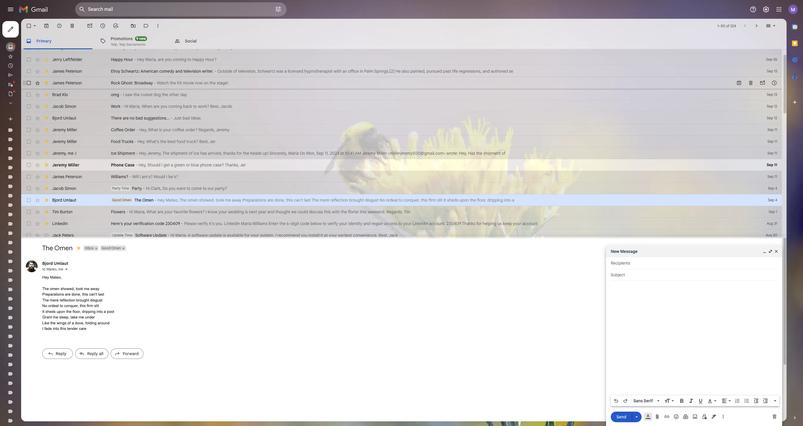 Task type: describe. For each thing, give the bounding box(es) containing it.
reply all link
[[75, 349, 108, 360]]

0 horizontal spatial at
[[324, 233, 328, 238]]

indent more ‪(⌘])‬ image
[[763, 399, 768, 405]]

umlaut for sep 4
[[63, 198, 76, 203]]

to mateo , me
[[42, 267, 63, 272]]

12 for there are no bad suggestions... - just bad ideas
[[774, 116, 777, 120]]

order?
[[185, 127, 198, 133]]

leftfielder
[[63, 57, 82, 62]]

- left just
[[171, 116, 173, 121]]

omen down clark,
[[142, 198, 154, 203]]

archive image
[[43, 23, 49, 29]]

the down the want
[[180, 198, 187, 203]]

good omen
[[102, 246, 121, 251]]

williams?
[[111, 174, 128, 180]]

primary
[[36, 38, 52, 44]]

miller for food trucks - hey, what's the best food truck? best, jer
[[67, 139, 77, 144]]

jeremy miller for phone case
[[52, 163, 79, 168]]

it's
[[209, 221, 214, 227]]

labels image
[[143, 23, 149, 29]]

i left know
[[206, 210, 207, 215]]

- down williams? - will i am's? would i be's?
[[143, 186, 145, 191]]

50
[[721, 24, 725, 28]]

brad klo
[[52, 92, 68, 97]]

am's?
[[142, 174, 153, 180]]

to inside the omen showed, took me away preparations are done, this can't last the mere reflection brought disgust no ordeal to conquer, this firm slit it sheds upon the floor, dripping into a pool grant me sleep, take me under like the wings of a dove, folding around i fade into this tender care
[[60, 304, 63, 309]]

yelp
[[119, 42, 126, 47]]

2
[[75, 151, 77, 156]]

2 vertical spatial into
[[53, 327, 59, 331]]

1 code from the left
[[155, 221, 164, 227]]

maria, up american
[[145, 57, 157, 62]]

2 horizontal spatial is
[[245, 210, 248, 215]]

rock ghost: broadway - watch the hit movie now on the stage!
[[111, 80, 228, 86]]

helping
[[483, 221, 496, 227]]

sacramento
[[126, 42, 146, 47]]

also
[[402, 69, 409, 74]]

coffee order - hey, what is your coffee order? regards, jeremy
[[111, 127, 230, 133]]

your up the earliest
[[339, 221, 347, 227]]

side
[[65, 45, 73, 50]]

good for good omen
[[102, 246, 110, 251]]

2 vertical spatial bjord
[[42, 261, 53, 266]]

peters
[[62, 233, 74, 238]]

- left i
[[120, 92, 122, 97]]

order
[[124, 127, 135, 133]]

hi left clark,
[[146, 186, 150, 191]]

ordeal inside the omen showed, took me away preparations are done, this can't last the mere reflection brought disgust no ordeal to conquer, this firm slit it sheds upon the floor, dripping into a pool grant me sleep, take me under like the wings of a dove, folding around i fade into this tender care
[[48, 304, 59, 309]]

can't inside the omen showed, took me away preparations are done, this can't last the mere reflection brought disgust no ordeal to conquer, this firm slit it sheds upon the floor, dripping into a pool grant me sleep, take me under like the wings of a dove, folding around i fade into this tender care
[[89, 293, 97, 297]]

your right the access
[[403, 221, 412, 227]]

toggle split pane mode image
[[766, 23, 771, 29]]

bold ‪(⌘b)‬ image
[[679, 399, 685, 405]]

0 vertical spatial disgust
[[365, 198, 379, 203]]

underline ‪(⌘u)‬ image
[[698, 399, 704, 405]]

26
[[773, 57, 777, 62]]

promotions, 9 new messages, tab
[[95, 33, 169, 49]]

aug for linkedin
[[767, 222, 773, 226]]

showed, inside the omen showed, took me away preparations are done, this can't last the mere reflection brought disgust no ordeal to conquer, this firm slit it sheds upon the floor, dripping into a pool grant me sleep, take me under like the wings of a dove, folding around i fade into this tender care
[[61, 287, 75, 291]]

bulleted list ‪(⌘⇧8)‬ image
[[744, 399, 750, 405]]

no
[[130, 116, 135, 121]]

could
[[298, 210, 308, 215]]

conquer, inside the omen showed, took me away preparations are done, this can't last the mere reflection brought disgust no ordeal to conquer, this firm slit it sheds upon the floor, dripping into a pool grant me sleep, take me under like the wings of a dove, folding around i fade into this tender care
[[64, 304, 79, 309]]

9 row from the top
[[21, 136, 782, 148]]

discard draft ‪(⌘⇧d)‬ image
[[772, 414, 778, 420]]

reply for reply
[[56, 352, 66, 357]]

the right jeremy, on the top
[[162, 151, 170, 156]]

1 horizontal spatial brought
[[349, 198, 364, 203]]

done, inside the omen showed, took me away preparations are done, this can't last the mere reflection brought disgust no ordeal to conquer, this firm slit it sheds upon the floor, dripping into a pool grant me sleep, take me under like the wings of a dove, folding around i fade into this tender care
[[72, 293, 81, 297]]

- right 'writer.'
[[215, 69, 216, 74]]

for for 10:41
[[237, 151, 242, 156]]

folding
[[85, 321, 97, 326]]

dripping inside the omen showed, took me away preparations are done, this can't last the mere reflection brought disgust no ordeal to conquer, this firm slit it sheds upon the floor, dripping into a pool grant me sleep, take me under like the wings of a dove, folding around i fade into this tender care
[[82, 310, 96, 314]]

me up under
[[84, 287, 89, 291]]

the down hey mateo,
[[42, 287, 49, 291]]

food
[[177, 139, 185, 144]]

sep 12 for work - hi maria, when are you coming back to work? best, jacob
[[767, 104, 777, 109]]

maria, left a
[[175, 233, 187, 238]]

1 vertical spatial sincerely,
[[269, 151, 287, 156]]

the omen main content
[[21, 19, 787, 427]]

8 row from the top
[[21, 124, 782, 136]]

- right hour on the left of page
[[134, 57, 136, 62]]

1 horizontal spatial upon
[[459, 198, 469, 203]]

aug 30
[[766, 233, 777, 238]]

toolbar inside the omen 'main content'
[[733, 80, 780, 86]]

are up comedy
[[158, 57, 164, 62]]

blue
[[191, 163, 199, 168]]

1 horizontal spatial maria
[[288, 151, 299, 156]]

firm inside the omen showed, took me away preparations are done, this can't last the mere reflection brought disgust no ordeal to conquer, this firm slit it sheds upon the floor, dripping into a pool grant me sleep, take me under like the wings of a dove, folding around i fade into this tender care
[[87, 304, 93, 309]]

a
[[188, 233, 190, 238]]

thanks
[[223, 151, 236, 156]]

0 vertical spatial sheds
[[447, 198, 458, 203]]

1 230409 from the left
[[165, 221, 180, 227]]

0 vertical spatial dripping
[[488, 198, 503, 203]]

floor, inside row
[[477, 198, 486, 203]]

omen for good omen the omen - hey mateo, the omen showed, took me away preparations are done, this can't last the mere reflection brought disgust no ordeal to conquer, this firm slit it sheds upon the floor, dripping into a
[[122, 198, 131, 203]]

jacob right work?
[[221, 104, 232, 109]]

system.
[[260, 233, 274, 238]]

year
[[258, 210, 266, 215]]

sans
[[633, 399, 643, 404]]

are left favorite
[[157, 210, 163, 215]]

will
[[132, 174, 139, 180]]

discuss
[[309, 210, 323, 215]]

hey, left has
[[459, 151, 467, 156]]

want
[[177, 186, 186, 191]]

are right when
[[153, 104, 159, 109]]

hey down do
[[158, 198, 165, 203]]

your right here's
[[124, 221, 132, 227]]

sep 1
[[769, 210, 777, 214]]

time for party
[[121, 186, 129, 191]]

away inside row
[[232, 198, 241, 203]]

jeremy miller for coffee order
[[52, 127, 77, 133]]

hey, for hey, should i get a green or blue phone case? thanks, jer
[[139, 163, 147, 168]]

Message Body text field
[[611, 284, 778, 395]]

time for software
[[125, 233, 132, 238]]

0 vertical spatial sincerely,
[[202, 45, 220, 50]]

good for good omen the omen - hey mateo, the omen showed, took me away preparations are done, this can't last the mere reflection brought disgust no ordeal to conquer, this firm slit it sheds upon the floor, dripping into a
[[112, 198, 121, 203]]

i right system.
[[275, 233, 276, 238]]

up!
[[263, 151, 269, 156]]

jeremy miller for food trucks
[[52, 139, 77, 144]]

2 vertical spatial bjord umlaut
[[42, 261, 68, 266]]

heads
[[250, 151, 262, 156]]

the up thanks
[[470, 198, 476, 203]]

i right can
[[159, 45, 160, 50]]

are up 'flowers - hi maria, what are your favorite flowers? i know your wedding is next year and thought we could discuss this with the florist this weekend. regards, tim'
[[267, 198, 273, 203]]

me left the show details icon
[[58, 267, 63, 272]]

snooze image
[[100, 23, 106, 29]]

comedy
[[159, 69, 174, 74]]

jerry leftfielder
[[52, 57, 82, 62]]

2 horizontal spatial best,
[[379, 233, 388, 238]]

the right dog
[[162, 92, 168, 97]]

0 vertical spatial omen
[[188, 198, 198, 203]]

the omen
[[42, 244, 73, 252]]

me up dove,
[[79, 316, 84, 320]]

simon for sep 4
[[65, 186, 76, 191]]

more image
[[155, 23, 161, 29]]

bjord for sep 12
[[52, 116, 62, 121]]

<millerjeremy500@gmail.com>
[[388, 151, 445, 156]]

james peterson for williams?
[[52, 174, 82, 180]]

hi left a
[[171, 233, 174, 238]]

1 horizontal spatial regards,
[[386, 210, 403, 215]]

are inside the omen showed, took me away preparations are done, this can't last the mere reflection brought disgust no ordeal to conquer, this firm slit it sheds upon the floor, dripping into a pool grant me sleep, take me under like the wings of a dove, folding around i fade into this tender care
[[65, 293, 70, 297]]

0 horizontal spatial mateo,
[[50, 275, 62, 280]]

1 50 of 224
[[717, 24, 736, 28]]

jacob for sep 4
[[52, 186, 64, 191]]

insert link ‪(⌘k)‬ image
[[664, 414, 670, 420]]

bjord umlaut for sep 12
[[52, 116, 76, 121]]

1 vertical spatial ,
[[57, 267, 57, 272]]

care
[[79, 327, 86, 331]]

and right year on the left
[[267, 210, 274, 215]]

mere inside the omen showed, took me away preparations are done, this can't last the mere reflection brought disgust no ordeal to conquer, this firm slit it sheds upon the floor, dripping into a pool grant me sleep, take me under like the wings of a dove, folding around i fade into this tender care
[[50, 298, 59, 303]]

burton
[[60, 210, 73, 215]]

1 vertical spatial jer
[[240, 163, 246, 168]]

office
[[348, 69, 359, 74]]

like
[[42, 321, 49, 326]]

you right do
[[169, 186, 175, 191]]

it
[[321, 233, 323, 238]]

you down borrow
[[165, 57, 172, 62]]

last inside row
[[304, 198, 311, 203]]

sep 11 for coffee order - hey, what is your coffee order? regards, jeremy
[[768, 128, 777, 132]]

the left heads
[[243, 151, 249, 156]]

i inside the omen showed, took me away preparations are done, this can't last the mere reflection brought disgust no ordeal to conquer, this firm slit it sheds upon the floor, dripping into a pool grant me sleep, take me under like the wings of a dove, folding around i fade into this tender care
[[42, 327, 43, 331]]

224
[[730, 24, 736, 28]]

your left coffee
[[163, 127, 171, 133]]

- right case
[[136, 163, 138, 168]]

1 happy from the left
[[111, 57, 123, 62]]

maria, for can
[[138, 45, 149, 50]]

hi right work
[[124, 104, 128, 109]]

simon for sep 12
[[65, 104, 76, 109]]

you down dog
[[161, 104, 167, 109]]

firm inside row
[[429, 198, 436, 203]]

me up wings
[[53, 316, 58, 320]]

has
[[200, 151, 207, 156]]

sep 13 for elroy schwartz: american comedy and television writer. - outside of television, schwartz was a licensed hypnotherapist with an office in palm springs.[2] he also painted, pursued past life regressions, and authored se
[[767, 69, 777, 73]]

hey right hour on the left of page
[[137, 57, 144, 62]]

new message dialog
[[606, 246, 782, 427]]

digit
[[291, 221, 299, 227]]

4 row from the top
[[21, 77, 782, 89]]

favorite
[[174, 210, 188, 215]]

row containing tim burton
[[21, 206, 782, 218]]

do
[[162, 186, 168, 191]]

dog
[[154, 92, 161, 97]]

0 vertical spatial with
[[334, 69, 342, 74]]

1 vertical spatial with
[[332, 210, 340, 215]]

11 for phone case - hey, should i get a green or blue phone case? thanks, jer
[[774, 163, 777, 167]]

1 vertical spatial maria
[[241, 221, 251, 227]]

update inside update time software update - hi maria, a software update is available for your system. i recommend you install it at your earliest convenience. best, jack
[[112, 233, 124, 238]]

the left florist
[[341, 210, 347, 215]]

wrote:
[[446, 151, 458, 156]]

happy hour - hey maria, are you coming to happy hour?
[[111, 57, 217, 62]]

advanced search options image
[[272, 3, 284, 15]]

james for rock ghost: broadway - watch the hit movie now on the stage!
[[52, 80, 64, 86]]

suggestions...
[[144, 116, 170, 121]]

11 for food trucks - hey, what's the best food truck? best, jer
[[775, 139, 777, 144]]

1 horizontal spatial best,
[[210, 104, 220, 109]]

slit inside row
[[437, 198, 443, 203]]

13 for omg - i saw the cutest dog the other day
[[774, 92, 777, 97]]

1 horizontal spatial party
[[132, 186, 142, 191]]

1 for flowers - hi maria, what are your favorite flowers? i know your wedding is next year and thought we could discuss this with the florist this weekend. regards, tim
[[776, 210, 777, 214]]

recommend
[[277, 233, 300, 238]]

back
[[183, 104, 192, 109]]

reflection inside row
[[330, 198, 348, 203]]

- down clark,
[[155, 198, 157, 203]]

se
[[509, 69, 513, 74]]

be's?
[[168, 174, 178, 180]]

into inside row
[[504, 198, 511, 203]]

the up discuss
[[312, 198, 319, 203]]

broadway
[[134, 80, 153, 86]]

12 row from the top
[[21, 171, 782, 183]]

painted,
[[410, 69, 426, 74]]

hey, for hey, what is your coffee order? regards, jeremy
[[139, 127, 147, 133]]

schwartz
[[258, 69, 275, 74]]

promotions
[[111, 36, 133, 41]]

- right shipment
[[136, 151, 138, 156]]

row containing brad klo
[[21, 89, 782, 101]]

1 vertical spatial into
[[97, 310, 103, 314]]

omg - i saw the cutest dog the other day
[[111, 92, 187, 97]]

settings image
[[763, 6, 770, 13]]

green
[[174, 163, 185, 168]]

what for hey,
[[148, 127, 158, 133]]

- left a
[[168, 233, 169, 238]]

floor, inside the omen showed, took me away preparations are done, this can't last the mere reflection brought disgust no ordeal to conquer, this firm slit it sheds upon the floor, dripping into a pool grant me sleep, take me under like the wings of a dove, folding around i fade into this tender care
[[73, 310, 81, 314]]

hey left jeremy, on the top
[[139, 151, 146, 156]]

borrow
[[161, 45, 174, 50]]

i left get
[[162, 163, 163, 168]]

search mail image
[[77, 4, 87, 15]]

redo ‪(⌘y)‬ image
[[623, 399, 628, 405]]

ideas
[[191, 116, 201, 121]]

software
[[192, 233, 208, 238]]

tim burton
[[52, 210, 73, 215]]

took inside row
[[216, 198, 224, 203]]

phone
[[111, 163, 124, 168]]

gmail image
[[19, 4, 51, 15]]

i right will at the top of the page
[[140, 174, 141, 180]]

1 horizontal spatial at
[[340, 151, 344, 156]]

arrived,
[[208, 151, 222, 156]]

more send options image
[[634, 415, 640, 421]]

hi right "flowers"
[[129, 210, 133, 215]]

the down will at the top of the page
[[134, 198, 141, 203]]

work - hi maria, when are you coming back to work? best, jacob
[[111, 104, 232, 109]]

ice shipment - hey jeremy, the shipment of ice has arrived, thanks for the heads up! sincerely, maria on mon, sep 11, 2023 at 10:41 am jeremy miller <millerjeremy500@gmail.com> wrote: hey, has the shipment of
[[111, 151, 506, 156]]

1 jack from the left
[[52, 233, 61, 238]]

when
[[142, 104, 152, 109]]

the right has
[[476, 151, 482, 156]]

4 for hey mateo, the omen showed, took me away preparations are done, this can't last the mere reflection brought disgust no ordeal to conquer, this firm slit it sheds upon the floor, dripping into a
[[775, 198, 777, 203]]

the right the like
[[50, 321, 56, 326]]

0 vertical spatial jer
[[210, 139, 216, 144]]

tender
[[67, 327, 78, 331]]

1 horizontal spatial is
[[223, 233, 226, 238]]

james peterson for elroy schwartz: american comedy and television writer.
[[52, 69, 82, 74]]

under
[[85, 316, 95, 320]]

ordeal inside row
[[386, 198, 398, 203]]

wings
[[57, 321, 66, 326]]

springs.[2]
[[374, 69, 395, 74]]

are left no
[[123, 116, 129, 121]]

minimize image
[[762, 250, 767, 254]]

report spam image
[[56, 23, 62, 29]]

the left 6-
[[279, 221, 286, 227]]

now
[[195, 80, 203, 86]]

numbered list ‪(⌘⇧7)‬ image
[[734, 399, 740, 405]]

- left will at the top of the page
[[129, 174, 131, 180]]

and left regain
[[363, 221, 370, 227]]

1 bad from the left
[[136, 116, 143, 121]]

jacob for sep 12
[[52, 104, 64, 109]]

the left best
[[160, 139, 166, 144]]

jeremy , me 2
[[52, 151, 77, 156]]

2 code from the left
[[300, 221, 310, 227]]

took inside the omen showed, took me away preparations are done, this can't last the mere reflection brought disgust no ordeal to conquer, this firm slit it sheds upon the floor, dripping into a pool grant me sleep, take me under like the wings of a dove, folding around i fade into this tender care
[[76, 287, 83, 291]]

0 vertical spatial showed,
[[199, 198, 215, 203]]

maria, for what
[[134, 210, 146, 215]]

0 horizontal spatial is
[[159, 127, 162, 133]]

and left authored
[[483, 69, 490, 74]]

hey down 'mateo'
[[42, 275, 49, 280]]

1 shipment from the left
[[171, 151, 188, 156]]

- right "flowers"
[[126, 210, 128, 215]]

7 row from the top
[[21, 112, 782, 124]]

makeup
[[111, 45, 126, 50]]

the right on
[[210, 80, 216, 86]]

9
[[136, 36, 138, 41]]

10:41
[[345, 151, 354, 156]]

- left watch
[[154, 80, 156, 86]]

me left 2
[[68, 151, 74, 156]]

authored
[[491, 69, 508, 74]]

makeup?
[[185, 45, 201, 50]]

2 vertical spatial umlaut
[[54, 261, 68, 266]]

2 linkedin from the left
[[224, 221, 240, 227]]

i left be's?
[[166, 174, 167, 180]]

9 new
[[136, 36, 146, 41]]

- right the 'trucks'
[[135, 139, 136, 144]]

your left system.
[[251, 233, 259, 238]]



Task type: locate. For each thing, give the bounding box(es) containing it.
2 tim from the left
[[404, 210, 410, 215]]

peterson for williams?
[[66, 174, 82, 180]]

1 horizontal spatial update
[[153, 233, 167, 238]]

None search field
[[75, 2, 286, 16]]

0 horizontal spatial jer
[[210, 139, 216, 144]]

0 vertical spatial best,
[[210, 104, 220, 109]]

life
[[452, 69, 458, 74]]

1 vertical spatial brought
[[76, 298, 89, 303]]

james for elroy schwartz: american comedy and television writer. - outside of television, schwartz was a licensed hypnotherapist with an office in palm springs.[2] he also painted, pursued past life regressions, and authored se
[[52, 69, 64, 74]]

row containing jack peters
[[21, 230, 782, 242]]

there
[[111, 116, 122, 121]]

toolbar
[[733, 80, 780, 86]]

coming for to
[[173, 57, 186, 62]]

jer right thanks,
[[240, 163, 246, 168]]

jack peters
[[52, 233, 74, 238]]

best, right work?
[[210, 104, 220, 109]]

2 simon from the top
[[65, 186, 76, 191]]

hey, for hey, what's the best food truck? best, jer
[[138, 139, 145, 144]]

slit inside the omen showed, took me away preparations are done, this can't last the mere reflection brought disgust no ordeal to conquer, this firm slit it sheds upon the floor, dripping into a pool grant me sleep, take me under like the wings of a dove, folding around i fade into this tender care
[[94, 304, 99, 309]]

is right update
[[223, 233, 226, 238]]

0 horizontal spatial preparations
[[42, 293, 64, 297]]

good inside good omen the omen - hey mateo, the omen showed, took me away preparations are done, this can't last the mere reflection brought disgust no ordeal to conquer, this firm slit it sheds upon the floor, dripping into a
[[112, 198, 121, 203]]

the up grant
[[42, 298, 49, 303]]

account.
[[429, 221, 446, 227]]

what for maria,
[[147, 210, 156, 215]]

row containing jerry leftfielder
[[21, 54, 782, 65]]

1 vertical spatial slit
[[94, 304, 99, 309]]

17 row from the top
[[21, 230, 782, 242]]

are
[[158, 57, 164, 62], [153, 104, 159, 109], [123, 116, 129, 121], [267, 198, 273, 203], [157, 210, 163, 215], [65, 293, 70, 297]]

insert files using drive image
[[683, 414, 689, 420]]

1 horizontal spatial can't
[[294, 198, 303, 203]]

done, inside row
[[274, 198, 285, 203]]

me down party?
[[225, 198, 231, 203]]

0 horizontal spatial done,
[[72, 293, 81, 297]]

aug left 30
[[766, 233, 772, 238]]

1 left '50'
[[717, 24, 719, 28]]

brought inside the omen showed, took me away preparations are done, this can't last the mere reflection brought disgust no ordeal to conquer, this firm slit it sheds upon the floor, dripping into a pool grant me sleep, take me under like the wings of a dove, folding around i fade into this tender care
[[76, 298, 89, 303]]

0 vertical spatial conquer,
[[404, 198, 420, 203]]

2 jeremy miller from the top
[[52, 139, 77, 144]]

2 row from the top
[[21, 54, 782, 65]]

1 vertical spatial showed,
[[61, 287, 75, 291]]

1 horizontal spatial showed,
[[199, 198, 215, 203]]

insert signature image
[[711, 414, 717, 420]]

0 vertical spatial jacob simon
[[52, 104, 76, 109]]

bjord umlaut
[[52, 116, 76, 121], [52, 198, 76, 203], [42, 261, 68, 266]]

it up account.
[[444, 198, 446, 203]]

2 happy from the left
[[192, 57, 204, 62]]

hey, right order
[[139, 127, 147, 133]]

an
[[343, 69, 347, 74]]

cutest
[[141, 92, 153, 97]]

2 james peterson from the top
[[52, 80, 82, 86]]

2 bad from the left
[[183, 116, 190, 121]]

main menu image
[[7, 6, 14, 13]]

2 13 from the top
[[774, 92, 777, 97]]

sans serif option
[[632, 399, 656, 405]]

disgust up under
[[90, 298, 102, 303]]

omen inside good omen the omen - hey mateo, the omen showed, took me away preparations are done, this can't last the mere reflection brought disgust no ordeal to conquer, this firm slit it sheds upon the floor, dripping into a
[[122, 198, 131, 203]]

2 sep 13 from the top
[[767, 92, 777, 97]]

code right the digit
[[300, 221, 310, 227]]

linkedin up available
[[224, 221, 240, 227]]

sep 4
[[768, 186, 777, 191], [768, 198, 777, 203]]

more formatting options image
[[772, 399, 778, 405]]

, inside row
[[66, 151, 67, 156]]

2 230409 from the left
[[447, 221, 461, 227]]

0 horizontal spatial sheds
[[45, 310, 56, 314]]

regards, right order?
[[199, 127, 215, 133]]

2 sunny from the left
[[221, 45, 233, 50]]

trucks
[[121, 139, 134, 144]]

no up weekend.
[[380, 198, 385, 203]]

slit up under
[[94, 304, 99, 309]]

1 vertical spatial good
[[102, 246, 110, 251]]

no
[[380, 198, 385, 203], [42, 304, 47, 309]]

1 verify from the left
[[198, 221, 208, 227]]

1 horizontal spatial dripping
[[488, 198, 503, 203]]

pop out image
[[768, 250, 773, 254]]

1 simon from the top
[[65, 104, 76, 109]]

klo
[[62, 92, 68, 97]]

1 vertical spatial 13
[[774, 92, 777, 97]]

sep 13 for omg - i saw the cutest dog the other day
[[767, 92, 777, 97]]

undo ‪(⌘z)‬ image
[[613, 399, 619, 405]]

your right borrow
[[175, 45, 184, 50]]

1 vertical spatial disgust
[[90, 298, 102, 303]]

sincerely, up hour?
[[202, 45, 220, 50]]

american
[[141, 69, 158, 74]]

10 row from the top
[[21, 148, 782, 159]]

2 horizontal spatial into
[[504, 198, 511, 203]]

0 vertical spatial preparations
[[242, 198, 266, 203]]

sep 11
[[768, 128, 777, 132], [768, 139, 777, 144], [768, 151, 777, 156], [767, 163, 777, 167], [768, 175, 777, 179]]

older image
[[754, 23, 760, 29]]

oct 1
[[769, 45, 777, 50]]

230409 left thanks
[[447, 221, 461, 227]]

miller for phone case - hey, should i get a green or blue phone case? thanks, jer
[[68, 163, 79, 168]]

james peterson for rock ghost: broadway
[[52, 80, 82, 86]]

jeremy
[[52, 127, 66, 133], [216, 127, 230, 133], [52, 139, 66, 144], [52, 151, 66, 156], [362, 151, 376, 156], [52, 163, 67, 168]]

know
[[208, 210, 218, 215]]

0 vertical spatial 1
[[717, 24, 719, 28]]

3 james peterson from the top
[[52, 174, 82, 180]]

omen down "jack peters"
[[54, 244, 73, 252]]

truck?
[[186, 139, 198, 144]]

palm
[[364, 69, 373, 74]]

1 horizontal spatial bad
[[183, 116, 190, 121]]

1 horizontal spatial disgust
[[365, 198, 379, 203]]

is left next
[[245, 210, 248, 215]]

omen
[[142, 198, 154, 203], [122, 198, 131, 203], [54, 244, 73, 252], [111, 246, 121, 251]]

0 horizontal spatial code
[[155, 221, 164, 227]]

2 4 from the top
[[775, 198, 777, 203]]

james for williams? - will i am's? would i be's?
[[52, 174, 64, 180]]

2 vertical spatial 1
[[776, 210, 777, 214]]

the down "jack peters"
[[42, 244, 53, 252]]

identity
[[348, 221, 362, 227]]

omg
[[111, 92, 119, 97]]

1 vertical spatial at
[[324, 233, 328, 238]]

the left hit
[[170, 80, 176, 86]]

verify left it's
[[198, 221, 208, 227]]

there are no bad suggestions... - just bad ideas
[[111, 116, 201, 121]]

1 vertical spatial done,
[[72, 293, 81, 297]]

weekend.
[[368, 210, 385, 215]]

mon,
[[306, 151, 315, 156]]

brought up under
[[76, 298, 89, 303]]

italic ‪(⌘i)‬ image
[[688, 399, 694, 405]]

0 vertical spatial good
[[112, 198, 121, 203]]

1 13 from the top
[[774, 69, 777, 73]]

2 vertical spatial best,
[[379, 233, 388, 238]]

case
[[125, 163, 135, 168]]

2 peterson from the top
[[66, 80, 82, 86]]

13 for elroy schwartz: american comedy and television writer. - outside of television, schwartz was a licensed hypnotherapist with an office in palm springs.[2] he also painted, pursued past life regressions, and authored se
[[774, 69, 777, 73]]

Search mail text field
[[88, 6, 258, 12]]

thanks
[[462, 221, 475, 227]]

-
[[127, 45, 129, 50], [134, 57, 136, 62], [215, 69, 216, 74], [154, 80, 156, 86], [120, 92, 122, 97], [122, 104, 123, 109], [171, 116, 173, 121], [136, 127, 138, 133], [135, 139, 136, 144], [136, 151, 138, 156], [136, 163, 138, 168], [129, 174, 131, 180], [143, 186, 145, 191], [155, 198, 157, 203], [126, 210, 128, 215], [181, 221, 183, 227], [168, 233, 169, 238]]

more options image
[[722, 414, 725, 420]]

with
[[334, 69, 342, 74], [332, 210, 340, 215]]

0 vertical spatial ,
[[66, 151, 67, 156]]

sep 4 for hi clark, do you want to come to our party?
[[768, 186, 777, 191]]

take
[[70, 316, 78, 320]]

reply inside "reply all" link
[[87, 352, 98, 357]]

1 horizontal spatial mateo,
[[166, 198, 179, 203]]

good up "flowers"
[[112, 198, 121, 203]]

last inside the omen showed, took me away preparations are done, this can't last the mere reflection brought disgust no ordeal to conquer, this firm slit it sheds upon the floor, dripping into a pool grant me sleep, take me under like the wings of a dove, folding around i fade into this tender care
[[98, 293, 104, 297]]

floor, up take
[[73, 310, 81, 314]]

last up 'could'
[[304, 198, 311, 203]]

0 vertical spatial peterson
[[66, 69, 82, 74]]

sunny side
[[52, 45, 73, 50]]

showed, down hey mateo,
[[61, 287, 75, 291]]

1 vertical spatial conquer,
[[64, 304, 79, 309]]

on
[[204, 80, 208, 86]]

row containing sunny side
[[21, 42, 782, 54]]

0 vertical spatial 4
[[775, 186, 777, 191]]

3 jeremy miller from the top
[[52, 163, 79, 168]]

hour
[[124, 57, 133, 62]]

6-
[[287, 221, 291, 227]]

0 vertical spatial floor,
[[477, 198, 486, 203]]

brad
[[52, 92, 61, 97]]

move to image
[[130, 23, 136, 29]]

0 horizontal spatial reflection
[[60, 298, 75, 303]]

flowers?
[[189, 210, 205, 215]]

mere inside row
[[320, 198, 329, 203]]

- right order
[[136, 127, 138, 133]]

good inside button
[[102, 246, 110, 251]]

2 vertical spatial james peterson
[[52, 174, 82, 180]]

11 row from the top
[[21, 159, 782, 171]]

coming for back
[[168, 104, 182, 109]]

simon up burton
[[65, 186, 76, 191]]

party?
[[215, 186, 227, 191]]

1 horizontal spatial shipment
[[483, 151, 501, 156]]

bjord umlaut up tim burton
[[52, 198, 76, 203]]

1 horizontal spatial linkedin
[[224, 221, 240, 227]]

it inside row
[[444, 198, 446, 203]]

maria, up verification in the bottom of the page
[[134, 210, 146, 215]]

firm up under
[[87, 304, 93, 309]]

last up around
[[98, 293, 104, 297]]

navigation
[[0, 19, 70, 427]]

preparations inside the omen showed, took me away preparations are done, this can't last the mere reflection brought disgust no ordeal to conquer, this firm slit it sheds upon the floor, dripping into a pool grant me sleep, take me under like the wings of a dove, folding around i fade into this tender care
[[42, 293, 64, 297]]

omen inside the omen showed, took me away preparations are done, this can't last the mere reflection brought disgust no ordeal to conquer, this firm slit it sheds upon the floor, dripping into a pool grant me sleep, take me under like the wings of a dove, folding around i fade into this tender care
[[50, 287, 59, 291]]

bjord umlaut for sep 4
[[52, 198, 76, 203]]

1 vertical spatial mere
[[50, 298, 59, 303]]

1 sunny from the left
[[52, 45, 64, 50]]

16 row from the top
[[21, 218, 782, 230]]

yelp, yelp sacramento
[[111, 42, 146, 47]]

show details image
[[64, 268, 68, 271]]

toggle confidential mode image
[[702, 414, 707, 420]]

0 vertical spatial sep 13
[[767, 69, 777, 73]]

slit
[[437, 198, 443, 203], [94, 304, 99, 309]]

1 vertical spatial 12
[[774, 116, 777, 120]]

0 horizontal spatial party
[[112, 186, 121, 191]]

and up hit
[[175, 69, 182, 74]]

1 horizontal spatial jer
[[240, 163, 246, 168]]

bad right just
[[183, 116, 190, 121]]

your right keep in the right of the page
[[513, 221, 521, 227]]

took
[[216, 198, 224, 203], [76, 287, 83, 291]]

coffee
[[172, 127, 184, 133]]

- right work
[[122, 104, 123, 109]]

verify right below
[[328, 221, 338, 227]]

clark,
[[151, 186, 161, 191]]

1 12 from the top
[[774, 104, 777, 109]]

maria, down the new
[[138, 45, 149, 50]]

1 sep 13 from the top
[[767, 69, 777, 73]]

3 peterson from the top
[[66, 174, 82, 180]]

0 horizontal spatial can't
[[89, 293, 97, 297]]

james down jeremy , me 2
[[52, 174, 64, 180]]

14 row from the top
[[21, 195, 782, 206]]

aug for jack peters
[[766, 233, 772, 238]]

the right saw
[[134, 92, 140, 97]]

it inside the omen showed, took me away preparations are done, this can't last the mere reflection brought disgust no ordeal to conquer, this firm slit it sheds upon the floor, dripping into a pool grant me sleep, take me under like the wings of a dove, folding around i fade into this tender care
[[42, 310, 44, 314]]

0 vertical spatial maria
[[288, 151, 299, 156]]

0 horizontal spatial shipment
[[171, 151, 188, 156]]

your left favorite
[[164, 210, 173, 215]]

11,
[[325, 151, 329, 156]]

3 james from the top
[[52, 174, 64, 180]]

3 linkedin from the left
[[413, 221, 428, 227]]

i
[[123, 92, 124, 97]]

0 horizontal spatial verify
[[198, 221, 208, 227]]

tab list containing promotions
[[21, 33, 787, 49]]

is up food trucks - hey, what's the best food truck? best, jer
[[159, 127, 162, 133]]

sep 4 for hey mateo, the omen showed, took me away preparations are done, this can't last the mere reflection brought disgust no ordeal to conquer, this firm slit it sheds upon the floor, dripping into a
[[768, 198, 777, 203]]

took up take
[[76, 287, 83, 291]]

0 vertical spatial umlaut
[[63, 116, 76, 121]]

reflection
[[330, 198, 348, 203], [60, 298, 75, 303]]

0 horizontal spatial it
[[42, 310, 44, 314]]

0 vertical spatial time
[[121, 186, 129, 191]]

yelp,
[[111, 42, 118, 47]]

or
[[186, 163, 190, 168]]

1
[[717, 24, 719, 28], [776, 45, 777, 50], [776, 210, 777, 214]]

disgust up weekend.
[[365, 198, 379, 203]]

1 vertical spatial peterson
[[66, 80, 82, 86]]

away up under
[[90, 287, 99, 291]]

12 for work - hi maria, when are you coming back to work? best, jacob
[[774, 104, 777, 109]]

jacob up tim burton
[[52, 186, 64, 191]]

0 horizontal spatial took
[[76, 287, 83, 291]]

0 horizontal spatial disgust
[[90, 298, 102, 303]]

11 for coffee order - hey, what is your coffee order? regards, jeremy
[[775, 128, 777, 132]]

support image
[[750, 6, 757, 13]]

into up keep in the right of the page
[[504, 198, 511, 203]]

for for best,
[[244, 233, 250, 238]]

0 horizontal spatial good
[[102, 246, 110, 251]]

0 horizontal spatial tim
[[52, 210, 59, 215]]

230409
[[165, 221, 180, 227], [447, 221, 461, 227]]

conquer, inside row
[[404, 198, 420, 203]]

2 reply from the left
[[87, 352, 98, 357]]

1 vertical spatial 1
[[776, 45, 777, 50]]

1 horizontal spatial preparations
[[242, 198, 266, 203]]

1 vertical spatial jeremy miller
[[52, 139, 77, 144]]

preparations inside row
[[242, 198, 266, 203]]

reflection up florist
[[330, 198, 348, 203]]

into right the fade
[[53, 327, 59, 331]]

0 vertical spatial mateo,
[[166, 198, 179, 203]]

omen down come
[[188, 198, 198, 203]]

umlaut for sep 12
[[63, 116, 76, 121]]

None checkbox
[[26, 23, 32, 29], [26, 57, 32, 63], [26, 68, 32, 74], [26, 80, 32, 86], [26, 115, 32, 121], [26, 127, 32, 133], [26, 139, 32, 145], [26, 151, 32, 156], [26, 221, 32, 227], [26, 233, 32, 239], [26, 23, 32, 29], [26, 57, 32, 63], [26, 68, 32, 74], [26, 80, 32, 86], [26, 115, 32, 121], [26, 127, 32, 133], [26, 139, 32, 145], [26, 151, 32, 156], [26, 221, 32, 227], [26, 233, 32, 239]]

jacob simon for sep 4
[[52, 186, 76, 191]]

jacob down brad
[[52, 104, 64, 109]]

1 horizontal spatial reflection
[[330, 198, 348, 203]]

party inside party time party - hi clark, do you want to come to our party?
[[112, 186, 121, 191]]

we
[[291, 210, 297, 215]]

saw
[[125, 92, 132, 97]]

1 linkedin from the left
[[52, 221, 68, 227]]

13 row from the top
[[21, 183, 782, 195]]

1 tim from the left
[[52, 210, 59, 215]]

bjord for sep 4
[[52, 198, 62, 203]]

away inside the omen showed, took me away preparations are done, this can't last the mere reflection brought disgust no ordeal to conquer, this firm slit it sheds upon the floor, dripping into a pool grant me sleep, take me under like the wings of a dove, folding around i fade into this tender care
[[90, 287, 99, 291]]

3 row from the top
[[21, 65, 782, 77]]

0 horizontal spatial omen
[[50, 287, 59, 291]]

maria
[[288, 151, 299, 156], [241, 221, 251, 227]]

primary tab
[[21, 33, 95, 49]]

2 vertical spatial is
[[223, 233, 226, 238]]

add to tasks image
[[113, 23, 119, 29]]

1 vertical spatial took
[[76, 287, 83, 291]]

1 horizontal spatial firm
[[429, 198, 436, 203]]

oct
[[769, 45, 775, 50]]

the up sleep,
[[66, 310, 72, 314]]

formatting options toolbar
[[611, 396, 779, 407]]

row containing linkedin
[[21, 218, 782, 230]]

delete image
[[69, 23, 75, 29]]

mere
[[320, 198, 329, 203], [50, 298, 59, 303]]

2 jack from the left
[[389, 233, 398, 238]]

best, right truck?
[[199, 139, 209, 144]]

2 horizontal spatial for
[[476, 221, 482, 227]]

4 for hi clark, do you want to come to our party?
[[775, 186, 777, 191]]

6 row from the top
[[21, 101, 782, 112]]

1 horizontal spatial ordeal
[[386, 198, 398, 203]]

2 verify from the left
[[328, 221, 338, 227]]

brought
[[349, 198, 364, 203], [76, 298, 89, 303]]

peterson for rock
[[66, 80, 82, 86]]

shipment
[[171, 151, 188, 156], [483, 151, 501, 156]]

inbox
[[85, 246, 94, 251]]

can't
[[294, 198, 303, 203], [89, 293, 97, 297]]

1 vertical spatial last
[[98, 293, 104, 297]]

he
[[396, 69, 401, 74]]

0 horizontal spatial best,
[[199, 139, 209, 144]]

1 sep 4 from the top
[[768, 186, 777, 191]]

peterson down 2
[[66, 174, 82, 180]]

1 horizontal spatial ,
[[66, 151, 67, 156]]

1 jacob simon from the top
[[52, 104, 76, 109]]

james peterson down jerry leftfielder
[[52, 69, 82, 74]]

maria, for when
[[129, 104, 141, 109]]

social tab
[[170, 33, 244, 49]]

maria down next
[[241, 221, 251, 227]]

your right it
[[329, 233, 337, 238]]

0 horizontal spatial happy
[[111, 57, 123, 62]]

good omen the omen - hey mateo, the omen showed, took me away preparations are done, this can't last the mere reflection brought disgust no ordeal to conquer, this firm slit it sheds upon the floor, dripping into a
[[112, 198, 514, 203]]

15 row from the top
[[21, 206, 782, 218]]

1 james peterson from the top
[[52, 69, 82, 74]]

1 vertical spatial upon
[[57, 310, 65, 314]]

2 sep 4 from the top
[[768, 198, 777, 203]]

thought
[[275, 210, 290, 215]]

disgust inside the omen showed, took me away preparations are done, this can't last the mere reflection brought disgust no ordeal to conquer, this firm slit it sheds upon the floor, dripping into a pool grant me sleep, take me under like the wings of a dove, folding around i fade into this tender care
[[90, 298, 102, 303]]

insert emoji ‪(⌘⇧2)‬ image
[[673, 414, 679, 420]]

tab list
[[787, 19, 803, 406], [21, 33, 787, 49]]

omen inside button
[[111, 246, 121, 251]]

happy left hour on the left of page
[[111, 57, 123, 62]]

pursued
[[427, 69, 442, 74]]

omen for good omen
[[111, 246, 121, 251]]

1 horizontal spatial last
[[304, 198, 311, 203]]

mere up grant
[[50, 298, 59, 303]]

1 vertical spatial aug
[[766, 233, 772, 238]]

sep 11 for phone case - hey, should i get a green or blue phone case? thanks, jer
[[767, 163, 777, 167]]

past
[[443, 69, 451, 74]]

1 4 from the top
[[775, 186, 777, 191]]

1 reply from the left
[[56, 352, 66, 357]]

row containing jeremy
[[21, 148, 782, 159]]

0 vertical spatial last
[[304, 198, 311, 203]]

1 peterson from the top
[[66, 69, 82, 74]]

0 horizontal spatial bad
[[136, 116, 143, 121]]

away up wedding
[[232, 198, 241, 203]]

it up grant
[[42, 310, 44, 314]]

1 row from the top
[[21, 42, 782, 54]]

0 horizontal spatial showed,
[[61, 287, 75, 291]]

new
[[139, 36, 146, 41]]

peterson for elroy
[[66, 69, 82, 74]]

can't up under
[[89, 293, 97, 297]]

inbox button
[[84, 246, 94, 251]]

showed, down the our
[[199, 198, 215, 203]]

at left 10:41
[[340, 151, 344, 156]]

send button
[[611, 412, 632, 423]]

ice
[[111, 151, 117, 156]]

2 jacob simon from the top
[[52, 186, 76, 191]]

close image
[[774, 250, 779, 254]]

0 vertical spatial james peterson
[[52, 69, 82, 74]]

reply for reply all
[[87, 352, 98, 357]]

230409 down favorite
[[165, 221, 180, 227]]

of inside the omen showed, took me away preparations are done, this can't last the mere reflection brought disgust no ordeal to conquer, this firm slit it sheds upon the floor, dripping into a pool grant me sleep, take me under like the wings of a dove, folding around i fade into this tender care
[[68, 321, 71, 326]]

time inside update time software update - hi maria, a software update is available for your system. i recommend you install it at your earliest convenience. best, jack
[[125, 233, 132, 238]]

0 vertical spatial it
[[444, 198, 446, 203]]

forward
[[123, 352, 139, 357]]

shipment
[[117, 151, 135, 156]]

2 12 from the top
[[774, 116, 777, 120]]

firm up account.
[[429, 198, 436, 203]]

0 horizontal spatial floor,
[[73, 310, 81, 314]]

and
[[175, 69, 182, 74], [483, 69, 490, 74], [267, 210, 274, 215], [363, 221, 370, 227]]

, left the show details icon
[[57, 267, 57, 272]]

attach files image
[[655, 414, 660, 420]]

2 james from the top
[[52, 80, 64, 86]]

aug 31
[[767, 222, 777, 226]]

1 jeremy miller from the top
[[52, 127, 77, 133]]

1 horizontal spatial omen
[[188, 198, 198, 203]]

2 shipment from the left
[[483, 151, 501, 156]]

on
[[300, 151, 305, 156]]

- right yelp
[[127, 45, 129, 50]]

linkedin down tim burton
[[52, 221, 68, 227]]

at
[[340, 151, 344, 156], [324, 233, 328, 238]]

0 vertical spatial slit
[[437, 198, 443, 203]]

you left install
[[301, 233, 308, 238]]

ordeal up the access
[[386, 198, 398, 203]]

0 horizontal spatial ordeal
[[48, 304, 59, 309]]

0 vertical spatial regards,
[[199, 127, 215, 133]]

1 vertical spatial best,
[[199, 139, 209, 144]]

disgust
[[365, 198, 379, 203], [90, 298, 102, 303]]

no inside row
[[380, 198, 385, 203]]

time inside party time party - hi clark, do you want to come to our party?
[[121, 186, 129, 191]]

0 horizontal spatial brought
[[76, 298, 89, 303]]

food
[[111, 139, 120, 144]]

5 row from the top
[[21, 89, 782, 101]]

1 sep 12 from the top
[[767, 104, 777, 109]]

Subject field
[[611, 272, 778, 278]]

your right know
[[219, 210, 227, 215]]

best,
[[210, 104, 220, 109], [199, 139, 209, 144], [379, 233, 388, 238]]

0 vertical spatial ordeal
[[386, 198, 398, 203]]

no inside the omen showed, took me away preparations are done, this can't last the mere reflection brought disgust no ordeal to conquer, this firm slit it sheds upon the floor, dripping into a pool grant me sleep, take me under like the wings of a dove, folding around i fade into this tender care
[[42, 304, 47, 309]]

jerry
[[52, 57, 62, 62]]

best
[[167, 139, 176, 144]]

hey down 9
[[130, 45, 137, 50]]

indent less ‪(⌘[)‬ image
[[753, 399, 759, 405]]

1 horizontal spatial 230409
[[447, 221, 461, 227]]

sheds inside the omen showed, took me away preparations are done, this can't last the mere reflection brought disgust no ordeal to conquer, this firm slit it sheds upon the floor, dripping into a pool grant me sleep, take me under like the wings of a dove, folding around i fade into this tender care
[[45, 310, 56, 314]]

schwartz:
[[121, 69, 140, 74]]

1 vertical spatial preparations
[[42, 293, 64, 297]]

sep 12 for there are no bad suggestions... - just bad ideas
[[767, 116, 777, 120]]

row
[[21, 42, 782, 54], [21, 54, 782, 65], [21, 65, 782, 77], [21, 77, 782, 89], [21, 89, 782, 101], [21, 101, 782, 112], [21, 112, 782, 124], [21, 124, 782, 136], [21, 136, 782, 148], [21, 148, 782, 159], [21, 159, 782, 171], [21, 171, 782, 183], [21, 183, 782, 195], [21, 195, 782, 206], [21, 206, 782, 218], [21, 218, 782, 230], [21, 230, 782, 242]]

omen for the omen
[[54, 244, 73, 252]]

reflection inside the omen showed, took me away preparations are done, this can't last the mere reflection brought disgust no ordeal to conquer, this firm slit it sheds upon the floor, dripping into a pool grant me sleep, take me under like the wings of a dove, folding around i fade into this tender care
[[60, 298, 75, 303]]

miller for coffee order - hey, what is your coffee order? regards, jeremy
[[67, 127, 77, 133]]

1 for makeup - hey maria, can i borrow your makeup? sincerely, sunny
[[776, 45, 777, 50]]

jacob simon for sep 12
[[52, 104, 76, 109]]

- left please
[[181, 221, 183, 227]]

1 up 31
[[776, 210, 777, 214]]

1 vertical spatial james peterson
[[52, 80, 82, 86]]

2 sep 12 from the top
[[767, 116, 777, 120]]

sunny
[[52, 45, 64, 50], [221, 45, 233, 50]]

None checkbox
[[26, 45, 32, 51], [26, 92, 32, 98], [26, 104, 32, 109], [26, 162, 32, 168], [26, 174, 32, 180], [26, 186, 32, 192], [26, 198, 32, 203], [26, 209, 32, 215], [26, 45, 32, 51], [26, 92, 32, 98], [26, 104, 32, 109], [26, 162, 32, 168], [26, 174, 32, 180], [26, 186, 32, 192], [26, 198, 32, 203], [26, 209, 32, 215]]

jer up the 'arrived,'
[[210, 139, 216, 144]]

hypnotherapist
[[304, 69, 333, 74]]

1 james from the top
[[52, 69, 64, 74]]

hey mateo,
[[42, 275, 62, 280]]

sep 11 for food trucks - hey, what's the best food truck? best, jer
[[768, 139, 777, 144]]

upon inside the omen showed, took me away preparations are done, this can't last the mere reflection brought disgust no ordeal to conquer, this firm slit it sheds upon the floor, dripping into a pool grant me sleep, take me under like the wings of a dove, folding around i fade into this tender care
[[57, 310, 65, 314]]

1 horizontal spatial sincerely,
[[269, 151, 287, 156]]

what
[[148, 127, 158, 133], [147, 210, 156, 215]]

0 horizontal spatial linkedin
[[52, 221, 68, 227]]

a
[[284, 69, 287, 74], [171, 163, 173, 168], [512, 198, 514, 203], [104, 310, 106, 314], [72, 321, 74, 326]]

florist
[[348, 210, 359, 215]]

insert photo image
[[692, 414, 698, 420]]



Task type: vqa. For each thing, say whether or not it's contained in the screenshot.


